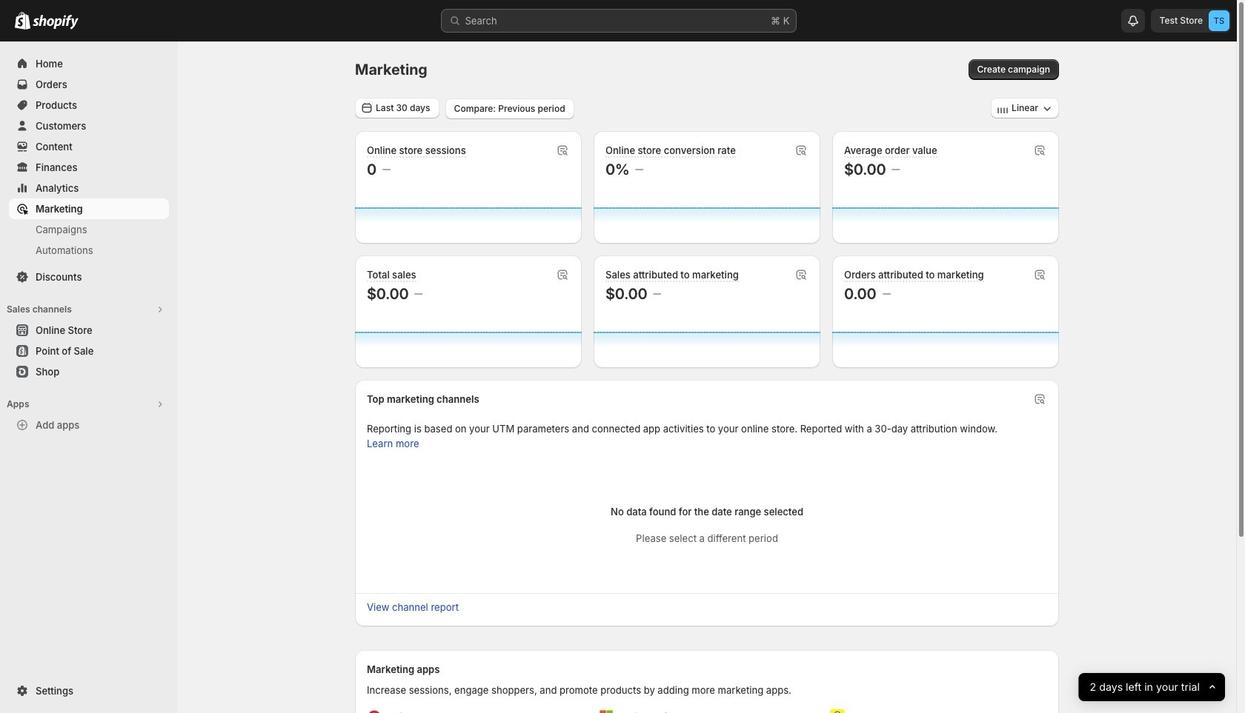 Task type: describe. For each thing, give the bounding box(es) containing it.
1 horizontal spatial shopify image
[[33, 15, 79, 30]]

test store image
[[1209, 10, 1230, 31]]



Task type: vqa. For each thing, say whether or not it's contained in the screenshot.
Shopify icon
yes



Task type: locate. For each thing, give the bounding box(es) containing it.
shopify image
[[15, 12, 30, 30], [33, 15, 79, 30]]

0 horizontal spatial shopify image
[[15, 12, 30, 30]]



